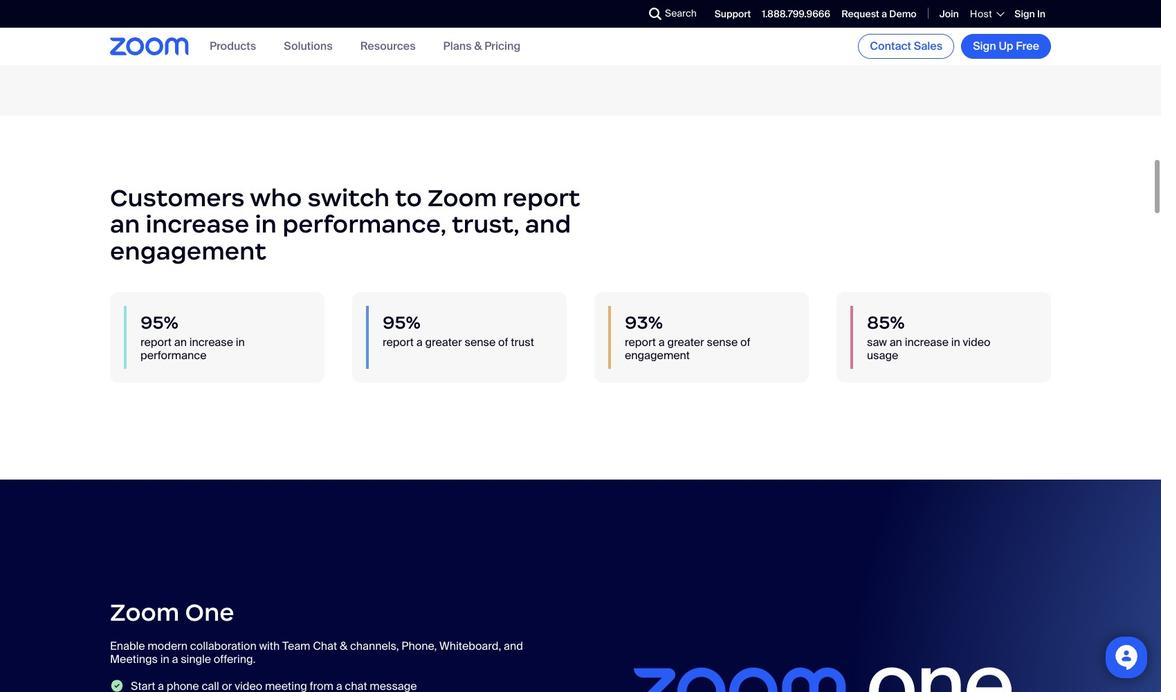 Task type: vqa. For each thing, say whether or not it's contained in the screenshot.
'related'
no



Task type: describe. For each thing, give the bounding box(es) containing it.
chat
[[313, 639, 337, 653]]

engagement inside 93% report a greater sense of engagement
[[625, 348, 690, 363]]

products
[[210, 39, 256, 54]]

zoom logo image
[[110, 38, 189, 55]]

93%
[[625, 311, 663, 334]]

and inside 'customers who switch to zoom report an increase in performance, trust, and engagement'
[[525, 209, 571, 240]]

switch
[[308, 183, 390, 213]]

saw
[[867, 335, 887, 349]]

phone,
[[402, 639, 437, 653]]

solutions button
[[284, 39, 333, 54]]

sign in link
[[1015, 7, 1046, 20]]

performance
[[141, 348, 207, 363]]

zoom inside 'customers who switch to zoom report an increase in performance, trust, and engagement'
[[428, 183, 497, 213]]

greater for 95%
[[425, 335, 462, 349]]

sense for 93%
[[707, 335, 738, 349]]

resources
[[360, 39, 416, 54]]

meetings
[[110, 652, 158, 667]]

sign in
[[1015, 7, 1046, 20]]

95% report a greater sense of trust
[[383, 311, 534, 349]]

team
[[282, 639, 310, 653]]

sales
[[914, 39, 943, 53]]

an for 95%
[[174, 335, 187, 349]]

1 vertical spatial zoom
[[110, 597, 180, 627]]

products button
[[210, 39, 256, 54]]

of for 93%
[[741, 335, 751, 349]]

plans
[[443, 39, 472, 54]]

collaboration
[[190, 639, 257, 653]]

search
[[665, 7, 697, 19]]

in inside the 85% saw an increase in video usage
[[951, 335, 961, 349]]

report for 95% report an increase in performance
[[141, 335, 172, 349]]

join
[[940, 7, 959, 20]]

in inside enable modern collaboration with team chat & channels, phone, whiteboard, and meetings in a single offering.
[[160, 652, 169, 667]]

search image
[[649, 8, 662, 20]]

engagement inside 'customers who switch to zoom report an increase in performance, trust, and engagement'
[[110, 236, 266, 266]]

zoom one logo image
[[595, 563, 1051, 692]]

one
[[185, 597, 234, 627]]

95% report an increase in performance
[[141, 311, 245, 363]]

and inside enable modern collaboration with team chat & channels, phone, whiteboard, and meetings in a single offering.
[[504, 639, 523, 653]]

usage
[[867, 348, 899, 363]]

demo
[[890, 7, 917, 20]]

free
[[1016, 39, 1040, 53]]



Task type: locate. For each thing, give the bounding box(es) containing it.
sense inside 95% report a greater sense of trust
[[465, 335, 496, 349]]

0 horizontal spatial greater
[[425, 335, 462, 349]]

1 horizontal spatial sense
[[707, 335, 738, 349]]

sense for 95%
[[465, 335, 496, 349]]

95%
[[141, 311, 178, 334], [383, 311, 421, 334]]

contact
[[870, 39, 912, 53]]

1 greater from the left
[[425, 335, 462, 349]]

1 vertical spatial and
[[504, 639, 523, 653]]

sign inside sign up free "link"
[[973, 39, 997, 53]]

& inside enable modern collaboration with team chat & channels, phone, whiteboard, and meetings in a single offering.
[[340, 639, 348, 653]]

up
[[999, 39, 1014, 53]]

0 horizontal spatial &
[[340, 639, 348, 653]]

2 greater from the left
[[668, 335, 704, 349]]

0 vertical spatial and
[[525, 209, 571, 240]]

0 horizontal spatial 95%
[[141, 311, 178, 334]]

increase inside 'customers who switch to zoom report an increase in performance, trust, and engagement'
[[146, 209, 249, 240]]

with
[[259, 639, 280, 653]]

increase
[[146, 209, 249, 240], [189, 335, 233, 349], [905, 335, 949, 349]]

0 vertical spatial engagement
[[110, 236, 266, 266]]

request a demo link
[[842, 7, 917, 20]]

in
[[255, 209, 277, 240], [236, 335, 245, 349], [951, 335, 961, 349], [160, 652, 169, 667]]

video
[[963, 335, 991, 349]]

1 horizontal spatial of
[[741, 335, 751, 349]]

& right plans
[[474, 39, 482, 54]]

report for 95% report a greater sense of trust
[[383, 335, 414, 349]]

engagement down the customers on the left top of the page
[[110, 236, 266, 266]]

zoom right to
[[428, 183, 497, 213]]

of inside 93% report a greater sense of engagement
[[741, 335, 751, 349]]

sign left in
[[1015, 7, 1035, 20]]

of
[[498, 335, 508, 349], [741, 335, 751, 349]]

0 horizontal spatial engagement
[[110, 236, 266, 266]]

1 horizontal spatial greater
[[668, 335, 704, 349]]

resources button
[[360, 39, 416, 54]]

increase inside the 85% saw an increase in video usage
[[905, 335, 949, 349]]

an
[[110, 209, 140, 240], [174, 335, 187, 349], [890, 335, 902, 349]]

None search field
[[599, 3, 653, 25]]

solutions
[[284, 39, 333, 54]]

offering.
[[214, 652, 256, 667]]

sign up free link
[[961, 34, 1051, 59]]

greater
[[425, 335, 462, 349], [668, 335, 704, 349]]

report inside 'customers who switch to zoom report an increase in performance, trust, and engagement'
[[503, 183, 580, 213]]

of for 95%
[[498, 335, 508, 349]]

report
[[503, 183, 580, 213], [141, 335, 172, 349], [383, 335, 414, 349], [625, 335, 656, 349]]

performance,
[[283, 209, 447, 240]]

2 horizontal spatial an
[[890, 335, 902, 349]]

plans & pricing link
[[443, 39, 521, 54]]

engagement
[[110, 236, 266, 266], [625, 348, 690, 363]]

in
[[1037, 7, 1046, 20]]

in inside 'customers who switch to zoom report an increase in performance, trust, and engagement'
[[255, 209, 277, 240]]

1 vertical spatial sign
[[973, 39, 997, 53]]

1 horizontal spatial 95%
[[383, 311, 421, 334]]

1 horizontal spatial sign
[[1015, 7, 1035, 20]]

greater for 93%
[[668, 335, 704, 349]]

0 vertical spatial sign
[[1015, 7, 1035, 20]]

95% inside 95% report a greater sense of trust
[[383, 311, 421, 334]]

enable modern collaboration with team chat & channels, phone, whiteboard, and meetings in a single offering.
[[110, 639, 523, 667]]

report inside 93% report a greater sense of engagement
[[625, 335, 656, 349]]

search image
[[649, 8, 662, 20]]

2 of from the left
[[741, 335, 751, 349]]

sign up free
[[973, 39, 1040, 53]]

a
[[882, 7, 887, 20], [416, 335, 423, 349], [659, 335, 665, 349], [172, 652, 178, 667]]

93% report a greater sense of engagement
[[625, 311, 751, 363]]

report for 93% report a greater sense of engagement
[[625, 335, 656, 349]]

request a demo
[[842, 7, 917, 20]]

trust,
[[452, 209, 520, 240]]

1.888.799.9666 link
[[762, 7, 831, 20]]

1 horizontal spatial zoom
[[428, 183, 497, 213]]

increase for 85%
[[905, 335, 949, 349]]

1 sense from the left
[[465, 335, 496, 349]]

1 horizontal spatial and
[[525, 209, 571, 240]]

& right chat at the bottom of page
[[340, 639, 348, 653]]

1.888.799.9666
[[762, 7, 831, 20]]

enable
[[110, 639, 145, 653]]

and
[[525, 209, 571, 240], [504, 639, 523, 653]]

contact sales
[[870, 39, 943, 53]]

whiteboard,
[[440, 639, 501, 653]]

zoom
[[428, 183, 497, 213], [110, 597, 180, 627]]

support
[[715, 7, 751, 20]]

a inside 93% report a greater sense of engagement
[[659, 335, 665, 349]]

engagement down 93%
[[625, 348, 690, 363]]

0 horizontal spatial zoom
[[110, 597, 180, 627]]

customers who switch to zoom report an increase in performance, trust, and engagement
[[110, 183, 580, 266]]

1 95% from the left
[[141, 311, 178, 334]]

sign for sign in
[[1015, 7, 1035, 20]]

0 vertical spatial zoom
[[428, 183, 497, 213]]

greater inside 95% report a greater sense of trust
[[425, 335, 462, 349]]

of inside 95% report a greater sense of trust
[[498, 335, 508, 349]]

contact sales link
[[858, 34, 955, 59]]

an for 85%
[[890, 335, 902, 349]]

increase for 95%
[[189, 335, 233, 349]]

1 horizontal spatial an
[[174, 335, 187, 349]]

zoom up enable
[[110, 597, 180, 627]]

plans & pricing
[[443, 39, 521, 54]]

&
[[474, 39, 482, 54], [340, 639, 348, 653]]

pricing
[[485, 39, 521, 54]]

85%
[[867, 311, 905, 334]]

sense
[[465, 335, 496, 349], [707, 335, 738, 349]]

host
[[970, 8, 993, 20]]

1 horizontal spatial engagement
[[625, 348, 690, 363]]

who
[[250, 183, 302, 213]]

single
[[181, 652, 211, 667]]

1 vertical spatial engagement
[[625, 348, 690, 363]]

sign for sign up free
[[973, 39, 997, 53]]

95% inside 95% report an increase in performance
[[141, 311, 178, 334]]

to
[[395, 183, 422, 213]]

2 sense from the left
[[707, 335, 738, 349]]

greater inside 93% report a greater sense of engagement
[[668, 335, 704, 349]]

host button
[[970, 8, 1004, 20]]

95% for 95% report a greater sense of trust
[[383, 311, 421, 334]]

0 horizontal spatial of
[[498, 335, 508, 349]]

report inside 95% report an increase in performance
[[141, 335, 172, 349]]

and right whiteboard,
[[504, 639, 523, 653]]

0 horizontal spatial sense
[[465, 335, 496, 349]]

an inside the 85% saw an increase in video usage
[[890, 335, 902, 349]]

sense inside 93% report a greater sense of engagement
[[707, 335, 738, 349]]

trust
[[511, 335, 534, 349]]

0 vertical spatial &
[[474, 39, 482, 54]]

support link
[[715, 7, 751, 20]]

customers
[[110, 183, 245, 213]]

report inside 95% report a greater sense of trust
[[383, 335, 414, 349]]

1 vertical spatial &
[[340, 639, 348, 653]]

2 95% from the left
[[383, 311, 421, 334]]

1 of from the left
[[498, 335, 508, 349]]

request
[[842, 7, 880, 20]]

a inside enable modern collaboration with team chat & channels, phone, whiteboard, and meetings in a single offering.
[[172, 652, 178, 667]]

in inside 95% report an increase in performance
[[236, 335, 245, 349]]

85% saw an increase in video usage
[[867, 311, 991, 363]]

increase inside 95% report an increase in performance
[[189, 335, 233, 349]]

channels,
[[350, 639, 399, 653]]

join link
[[940, 7, 959, 20]]

sign
[[1015, 7, 1035, 20], [973, 39, 997, 53]]

0 horizontal spatial sign
[[973, 39, 997, 53]]

modern
[[148, 639, 188, 653]]

95% for 95% report an increase in performance
[[141, 311, 178, 334]]

an inside 'customers who switch to zoom report an increase in performance, trust, and engagement'
[[110, 209, 140, 240]]

1 horizontal spatial &
[[474, 39, 482, 54]]

an inside 95% report an increase in performance
[[174, 335, 187, 349]]

and right "trust,"
[[525, 209, 571, 240]]

zoom one
[[110, 597, 234, 627]]

sign left up
[[973, 39, 997, 53]]

0 horizontal spatial and
[[504, 639, 523, 653]]

a inside 95% report a greater sense of trust
[[416, 335, 423, 349]]

0 horizontal spatial an
[[110, 209, 140, 240]]



